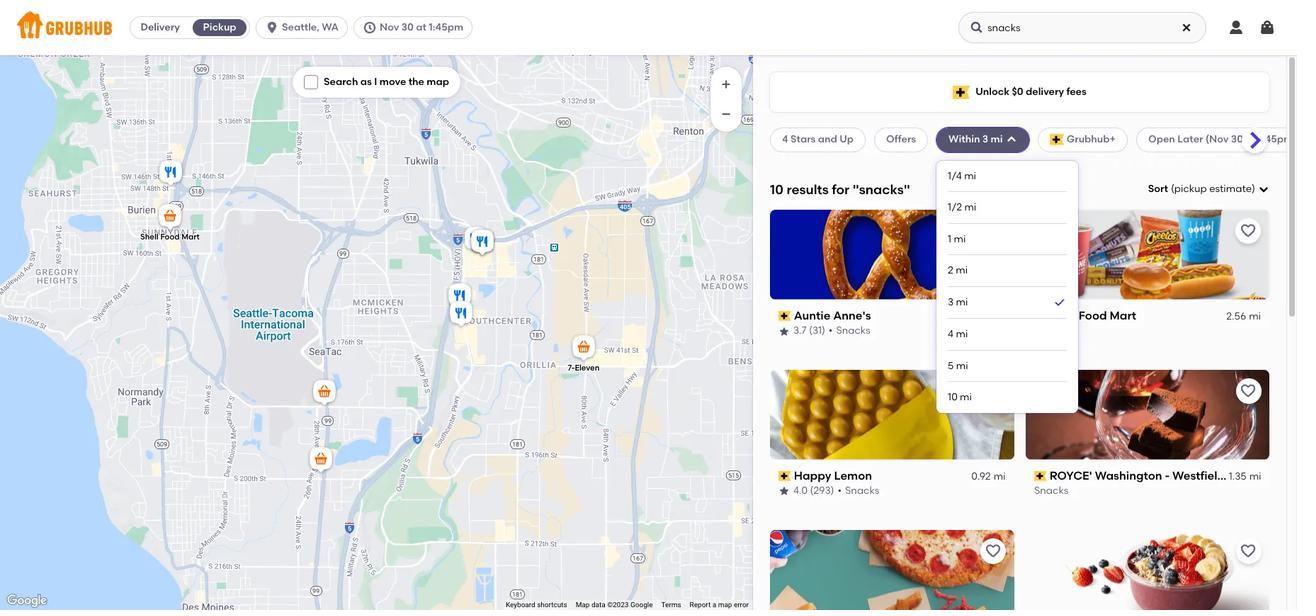 Task type: describe. For each thing, give the bounding box(es) containing it.
5
[[948, 360, 954, 372]]

1 vertical spatial at
[[1246, 133, 1257, 146]]

anne's
[[834, 309, 872, 322]]

google image
[[4, 592, 50, 610]]

3.7
[[794, 325, 807, 337]]

3 mi option
[[948, 287, 1067, 319]]

google
[[631, 601, 653, 609]]

2.56 mi
[[1227, 310, 1262, 323]]

save this restaurant image for jamba logo
[[1240, 543, 1257, 560]]

nov
[[380, 21, 399, 33]]

nothing bundt cakes image
[[447, 299, 475, 330]]

auntie
[[794, 309, 831, 322]]

star icon image for happy lemon
[[779, 486, 790, 497]]

for
[[832, 181, 850, 197]]

grubhub plus flag logo image for unlock $0 delivery fees
[[953, 85, 970, 99]]

terms
[[662, 601, 682, 609]]

4.0 (293)
[[794, 485, 835, 497]]

1 horizontal spatial shell food mart
[[1050, 309, 1137, 322]]

shell food mart logo image
[[1026, 210, 1270, 300]]

check icon image
[[1053, 296, 1067, 310]]

up
[[840, 133, 854, 146]]

seattle, wa
[[282, 21, 339, 33]]

open later (nov 30 at 1:45pm)
[[1149, 133, 1297, 146]]

delivery
[[141, 21, 180, 33]]

lemon
[[835, 469, 873, 482]]

1/4 mi
[[948, 170, 977, 182]]

svg image inside nov 30 at 1:45pm "button"
[[363, 21, 377, 35]]

2 mi
[[948, 265, 968, 277]]

4 for 4 stars and up
[[782, 133, 789, 146]]

1.35 mi for royce' washington - westfield southcenter 
[[1229, 471, 1262, 483]]

the
[[409, 76, 425, 88]]

pickup button
[[190, 16, 250, 39]]

search as i move the map
[[324, 76, 449, 88]]

terms link
[[662, 601, 682, 609]]

main navigation navigation
[[0, 0, 1298, 55]]

)
[[1252, 183, 1256, 195]]

1
[[948, 233, 952, 245]]

unlock $0 delivery fees
[[976, 86, 1087, 98]]

save this restaurant button for auntie anne's
[[981, 218, 1006, 244]]

shortcuts
[[537, 601, 567, 609]]

10 mi
[[948, 391, 972, 403]]

and
[[818, 133, 838, 146]]

10 results for "snacks"
[[770, 181, 911, 197]]

subscription pass image for royce' washington - westfield southcenter 
[[1034, 471, 1047, 481]]

within
[[949, 133, 981, 146]]

shell food mart inside "map" region
[[140, 232, 199, 241]]

7-eleven
[[568, 363, 600, 372]]

save this restaurant image for royce' washington - westfield southcenter 
[[1240, 383, 1257, 400]]

(31)
[[809, 325, 826, 337]]

• snacks for anne's
[[829, 325, 871, 337]]

happy lemon
[[794, 469, 873, 482]]

star icon image for auntie anne's
[[779, 326, 790, 337]]

grubhub plus flag logo image for grubhub+
[[1050, 134, 1064, 146]]

results
[[787, 181, 829, 197]]

0.92 mi
[[972, 471, 1006, 483]]

royce'
[[1050, 469, 1092, 482]]

subscription pass image for happy lemon
[[779, 471, 791, 481]]

pierro bakery image
[[156, 158, 185, 189]]

minus icon image
[[719, 107, 734, 121]]

keyboard shortcuts
[[506, 601, 567, 609]]

(293)
[[811, 485, 835, 497]]

4.0
[[794, 485, 808, 497]]

delivery button
[[130, 16, 190, 39]]

1/4
[[948, 170, 962, 182]]

map data ©2023 google
[[576, 601, 653, 609]]

subscription pass image for auntie anne's
[[779, 311, 791, 321]]

open
[[1149, 133, 1176, 146]]

snacks for happy lemon
[[846, 485, 880, 497]]

1:45pm)
[[1259, 133, 1297, 146]]

estimate
[[1210, 183, 1252, 195]]

report a map error link
[[690, 601, 749, 609]]

1 horizontal spatial mart
[[1110, 309, 1137, 322]]

within 3 mi
[[949, 133, 1003, 146]]

1:45pm
[[429, 21, 464, 33]]

auntie anne's logo image
[[770, 210, 1015, 300]]

jamba image
[[462, 224, 490, 256]]

keyboard
[[506, 601, 536, 609]]

sea tac marathon image
[[310, 377, 338, 409]]

2.56
[[1227, 310, 1247, 323]]

auntie anne's image
[[468, 227, 496, 258]]

1 vertical spatial map
[[718, 601, 732, 609]]

unlock
[[976, 86, 1010, 98]]

2
[[948, 265, 954, 277]]

4 mi
[[948, 328, 968, 340]]

a
[[713, 601, 717, 609]]

search
[[324, 76, 358, 88]]

report a map error
[[690, 601, 749, 609]]

royce' washington - westfield southcenter 
[[1050, 469, 1298, 482]]

data
[[592, 601, 606, 609]]



Task type: locate. For each thing, give the bounding box(es) containing it.
royce' washington - westfield southcenter mall logo image
[[1026, 370, 1270, 460]]

30 right '(nov'
[[1232, 133, 1244, 146]]

report
[[690, 601, 711, 609]]

(nov
[[1206, 133, 1229, 146]]

3 inside option
[[948, 296, 954, 308]]

4 left 'stars'
[[782, 133, 789, 146]]

0 horizontal spatial svg image
[[1006, 134, 1018, 146]]

1 horizontal spatial at
[[1246, 133, 1257, 146]]

save this restaurant image
[[985, 222, 1002, 239], [985, 543, 1002, 560], [1240, 543, 1257, 560]]

4 stars and up
[[782, 133, 854, 146]]

food down pierro bakery image at top left
[[160, 232, 179, 241]]

snacks down royce'
[[1034, 485, 1069, 497]]

0 horizontal spatial shell
[[140, 232, 158, 241]]

shell food mart image
[[156, 202, 184, 233]]

none field containing sort
[[1149, 182, 1270, 197]]

10 for 10 results for "snacks"
[[770, 181, 784, 197]]

0 horizontal spatial 3
[[948, 296, 954, 308]]

10 for 10 mi
[[948, 391, 958, 403]]

• for anne's
[[829, 325, 833, 337]]

grubhub+
[[1067, 133, 1116, 146]]

0 vertical spatial at
[[416, 21, 427, 33]]

1 horizontal spatial shell
[[1050, 309, 1077, 322]]

1 vertical spatial •
[[838, 485, 842, 497]]

4 up 5
[[948, 328, 954, 340]]

pickup
[[203, 21, 236, 33]]

svg image
[[1006, 134, 1018, 146], [1259, 184, 1270, 195]]

map region
[[0, 0, 854, 610]]

0 vertical spatial shell
[[140, 232, 158, 241]]

1 horizontal spatial •
[[838, 485, 842, 497]]

3.7 (31)
[[794, 325, 826, 337]]

westfield
[[1173, 469, 1225, 482]]

0 horizontal spatial 1.35
[[974, 310, 991, 323]]

1 vertical spatial save this restaurant image
[[1240, 383, 1257, 400]]

move
[[380, 76, 406, 88]]

1 vertical spatial mart
[[1110, 309, 1137, 322]]

food
[[160, 232, 179, 241], [1079, 309, 1108, 322]]

0 vertical spatial • snacks
[[829, 325, 871, 337]]

"snacks"
[[853, 181, 911, 197]]

svg image inside seattle, wa button
[[265, 21, 279, 35]]

0 horizontal spatial subscription pass image
[[779, 471, 791, 481]]

1 horizontal spatial map
[[718, 601, 732, 609]]

eleven
[[575, 363, 600, 372]]

shell
[[140, 232, 158, 241], [1050, 309, 1077, 322]]

fees
[[1067, 86, 1087, 98]]

0 vertical spatial 1.35
[[974, 310, 991, 323]]

3
[[983, 133, 989, 146], [948, 296, 954, 308]]

svg image right )
[[1259, 184, 1270, 195]]

• for lemon
[[838, 485, 842, 497]]

1.35 mi
[[974, 310, 1006, 323], [1229, 471, 1262, 483]]

save this restaurant image for shell food mart
[[1240, 222, 1257, 239]]

at left 1:45pm
[[416, 21, 427, 33]]

1 vertical spatial grubhub plus flag logo image
[[1050, 134, 1064, 146]]

list box
[[948, 161, 1067, 413]]

delivery
[[1026, 86, 1065, 98]]

0 vertical spatial grubhub plus flag logo image
[[953, 85, 970, 99]]

• snacks
[[829, 325, 871, 337], [838, 485, 880, 497]]

0 vertical spatial 30
[[402, 21, 414, 33]]

star icon image left 4.0
[[779, 486, 790, 497]]

5 mi
[[948, 360, 969, 372]]

washington
[[1095, 469, 1162, 482]]

30 inside "button"
[[402, 21, 414, 33]]

save this restaurant button for royce' washington - westfield southcenter 
[[1236, 378, 1262, 404]]

3 mi
[[948, 296, 969, 308]]

mi inside 3 mi option
[[957, 296, 969, 308]]

star icon image
[[779, 326, 790, 337], [779, 486, 790, 497]]

mart inside "map" region
[[181, 232, 199, 241]]

later
[[1178, 133, 1204, 146]]

svg image
[[1228, 19, 1245, 36], [1259, 19, 1277, 36], [265, 21, 279, 35], [363, 21, 377, 35], [970, 21, 984, 35], [1182, 22, 1193, 33]]

1 horizontal spatial svg image
[[1259, 184, 1270, 195]]

nov 30 at 1:45pm button
[[354, 16, 478, 39]]

4
[[782, 133, 789, 146], [948, 328, 954, 340]]

1 horizontal spatial 10
[[948, 391, 958, 403]]

0 horizontal spatial mart
[[181, 232, 199, 241]]

Search for food, convenience, alcohol... search field
[[959, 12, 1207, 43]]

2 save this restaurant image from the top
[[1240, 383, 1257, 400]]

southcenter
[[1228, 469, 1297, 482]]

1 vertical spatial food
[[1079, 309, 1108, 322]]

1 vertical spatial star icon image
[[779, 486, 790, 497]]

1.35 for royce' washington - westfield southcenter 
[[1229, 471, 1247, 483]]

1 horizontal spatial subscription pass image
[[1034, 471, 1047, 481]]

nov 30 at 1:45pm
[[380, 21, 464, 33]]

subscription pass image left auntie
[[779, 311, 791, 321]]

• snacks down lemon at the right of the page
[[838, 485, 880, 497]]

snacks down anne's
[[837, 325, 871, 337]]

1 vertical spatial subscription pass image
[[779, 471, 791, 481]]

auntie anne's
[[794, 309, 872, 322]]

• down happy lemon
[[838, 485, 842, 497]]

keyboard shortcuts button
[[506, 600, 567, 610]]

7 eleven image
[[570, 333, 598, 364]]

0 horizontal spatial map
[[427, 76, 449, 88]]

3 down 2
[[948, 296, 954, 308]]

subscription pass image
[[1034, 311, 1047, 321], [779, 471, 791, 481]]

stars
[[791, 133, 816, 146]]

4 for 4 mi
[[948, 328, 954, 340]]

i
[[374, 76, 377, 88]]

1 horizontal spatial 3
[[983, 133, 989, 146]]

$0
[[1012, 86, 1024, 98]]

10 down 5
[[948, 391, 958, 403]]

1 star icon image from the top
[[779, 326, 790, 337]]

0 vertical spatial •
[[829, 325, 833, 337]]

map
[[576, 601, 590, 609]]

save this restaurant image for auntie anne's logo
[[985, 222, 1002, 239]]

mart down pierro bakery image at top left
[[181, 232, 199, 241]]

7-
[[568, 363, 575, 372]]

• right '(31)'
[[829, 325, 833, 337]]

0 horizontal spatial 1.35 mi
[[974, 310, 1006, 323]]

map right a
[[718, 601, 732, 609]]

0 horizontal spatial shell food mart
[[140, 232, 199, 241]]

snacks down lemon at the right of the page
[[846, 485, 880, 497]]

0 vertical spatial 10
[[770, 181, 784, 197]]

seattle, wa button
[[256, 16, 354, 39]]

0 vertical spatial 1.35 mi
[[974, 310, 1006, 323]]

• snacks for lemon
[[838, 485, 880, 497]]

happy lemon image
[[445, 281, 474, 312]]

4 inside list box
[[948, 328, 954, 340]]

30
[[402, 21, 414, 33], [1232, 133, 1244, 146]]

0 vertical spatial food
[[160, 232, 179, 241]]

1 vertical spatial 30
[[1232, 133, 1244, 146]]

1 mi
[[948, 233, 966, 245]]

pickup
[[1175, 183, 1208, 195]]

-
[[1165, 469, 1170, 482]]

extramile image
[[307, 445, 335, 476]]

1 horizontal spatial 30
[[1232, 133, 1244, 146]]

0 horizontal spatial 30
[[402, 21, 414, 33]]

1 horizontal spatial 4
[[948, 328, 954, 340]]

1 horizontal spatial subscription pass image
[[1034, 311, 1047, 321]]

save this restaurant image for 7-eleven logo
[[985, 543, 1002, 560]]

1 vertical spatial shell food mart
[[1050, 309, 1137, 322]]

2 star icon image from the top
[[779, 486, 790, 497]]

(
[[1172, 183, 1175, 195]]

list box containing 1/4 mi
[[948, 161, 1067, 413]]

0 horizontal spatial 10
[[770, 181, 784, 197]]

1.35 mi for auntie anne's
[[974, 310, 1006, 323]]

0 vertical spatial shell food mart
[[140, 232, 199, 241]]

0 vertical spatial mart
[[181, 232, 199, 241]]

save this restaurant button for shell food mart
[[1236, 218, 1262, 244]]

error
[[734, 601, 749, 609]]

jamba logo image
[[1026, 530, 1270, 610]]

at
[[416, 21, 427, 33], [1246, 133, 1257, 146]]

•
[[829, 325, 833, 337], [838, 485, 842, 497]]

save this restaurant image
[[1240, 222, 1257, 239], [1240, 383, 1257, 400]]

1 horizontal spatial 1.35 mi
[[1229, 471, 1262, 483]]

0 vertical spatial 4
[[782, 133, 789, 146]]

0 horizontal spatial 4
[[782, 133, 789, 146]]

shell inside "map" region
[[140, 232, 158, 241]]

at left 1:45pm)
[[1246, 133, 1257, 146]]

at inside "button"
[[416, 21, 427, 33]]

1 vertical spatial 3
[[948, 296, 954, 308]]

None field
[[1149, 182, 1270, 197]]

1 vertical spatial svg image
[[1259, 184, 1270, 195]]

mart
[[181, 232, 199, 241], [1110, 309, 1137, 322]]

food inside "map" region
[[160, 232, 179, 241]]

0 horizontal spatial subscription pass image
[[779, 311, 791, 321]]

1 vertical spatial subscription pass image
[[1034, 471, 1047, 481]]

seattle,
[[282, 21, 320, 33]]

royce' washington - westfield southcenter mall image
[[468, 227, 496, 258]]

sort
[[1149, 183, 1169, 195]]

3 right within
[[983, 133, 989, 146]]

30 right the nov
[[402, 21, 414, 33]]

subscription pass image for shell food mart
[[1034, 311, 1047, 321]]

©2023
[[608, 601, 629, 609]]

0 vertical spatial svg image
[[1006, 134, 1018, 146]]

1 save this restaurant image from the top
[[1240, 222, 1257, 239]]

mart right check icon
[[1110, 309, 1137, 322]]

wa
[[322, 21, 339, 33]]

sort ( pickup estimate )
[[1149, 183, 1256, 195]]

7-eleven logo image
[[770, 530, 1015, 610]]

0 vertical spatial map
[[427, 76, 449, 88]]

1.35 for auntie anne's
[[974, 310, 991, 323]]

0 vertical spatial star icon image
[[779, 326, 790, 337]]

star icon image left 3.7
[[779, 326, 790, 337]]

1.35
[[974, 310, 991, 323], [1229, 471, 1247, 483]]

1 horizontal spatial grubhub plus flag logo image
[[1050, 134, 1064, 146]]

1/2 mi
[[948, 201, 977, 213]]

0 horizontal spatial •
[[829, 325, 833, 337]]

snacks
[[837, 325, 871, 337], [846, 485, 880, 497], [1034, 485, 1069, 497]]

1 vertical spatial 10
[[948, 391, 958, 403]]

offers
[[887, 133, 917, 146]]

1 vertical spatial 4
[[948, 328, 954, 340]]

• snacks down anne's
[[829, 325, 871, 337]]

save this restaurant button
[[981, 218, 1006, 244], [1236, 218, 1262, 244], [1236, 378, 1262, 404], [981, 538, 1006, 564], [1236, 538, 1262, 564]]

map right the
[[427, 76, 449, 88]]

svg image right within 3 mi
[[1006, 134, 1018, 146]]

1 vertical spatial shell
[[1050, 309, 1077, 322]]

1 vertical spatial • snacks
[[838, 485, 880, 497]]

0 vertical spatial save this restaurant image
[[1240, 222, 1257, 239]]

0.92
[[972, 471, 991, 483]]

1 vertical spatial 1.35
[[1229, 471, 1247, 483]]

grubhub plus flag logo image left grubhub+
[[1050, 134, 1064, 146]]

10 left results
[[770, 181, 784, 197]]

1 vertical spatial 1.35 mi
[[1229, 471, 1262, 483]]

save this restaurant image inside button
[[985, 222, 1002, 239]]

0 horizontal spatial at
[[416, 21, 427, 33]]

subscription pass image left royce'
[[1034, 471, 1047, 481]]

happy lemon logo image
[[770, 370, 1015, 460]]

1 horizontal spatial 1.35
[[1229, 471, 1247, 483]]

happy
[[794, 469, 832, 482]]

grubhub plus flag logo image
[[953, 85, 970, 99], [1050, 134, 1064, 146]]

subscription pass image
[[779, 311, 791, 321], [1034, 471, 1047, 481]]

1/2
[[948, 201, 963, 213]]

0 horizontal spatial grubhub plus flag logo image
[[953, 85, 970, 99]]

plus icon image
[[719, 77, 734, 91]]

0 vertical spatial subscription pass image
[[1034, 311, 1047, 321]]

0 vertical spatial subscription pass image
[[779, 311, 791, 321]]

1 horizontal spatial food
[[1079, 309, 1108, 322]]

food right check icon
[[1079, 309, 1108, 322]]

as
[[361, 76, 372, 88]]

0 vertical spatial 3
[[983, 133, 989, 146]]

grubhub plus flag logo image left unlock
[[953, 85, 970, 99]]

shell food mart
[[140, 232, 199, 241], [1050, 309, 1137, 322]]

0 horizontal spatial food
[[160, 232, 179, 241]]

snacks for auntie anne's
[[837, 325, 871, 337]]



Task type: vqa. For each thing, say whether or not it's contained in the screenshot.
4.0
yes



